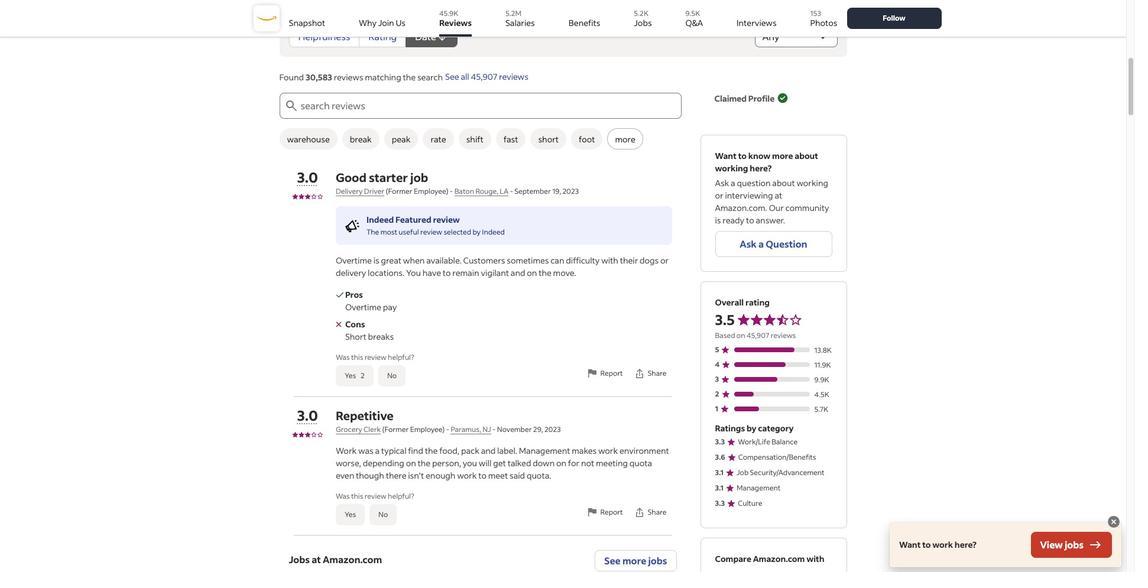 Task type: locate. For each thing, give the bounding box(es) containing it.
when
[[403, 255, 425, 266]]

0 vertical spatial by
[[310, 10, 321, 22]]

peak link
[[384, 128, 419, 150]]

2
[[361, 372, 365, 380], [716, 390, 720, 398]]

1 horizontal spatial want
[[900, 540, 921, 551]]

overtime is great when available. customers sometimes can difficulty with their dogs or delivery locations. you have to remain vigilant and on the move.
[[336, 255, 669, 279]]

this up yes 2
[[351, 353, 363, 362]]

3.3 up 3.6
[[716, 438, 725, 447]]

yes down even
[[345, 511, 356, 519]]

1 3.0 from the top
[[297, 168, 318, 186]]

and down sometimes
[[511, 267, 526, 279]]

repetitive
[[336, 408, 394, 424]]

search
[[418, 72, 443, 83]]

1 vertical spatial yes
[[345, 511, 356, 519]]

0 vertical spatial helpful?
[[388, 353, 415, 362]]

or inside overtime is great when available. customers sometimes can difficulty with their dogs or delivery locations. you have to remain vigilant and on the move.
[[661, 255, 669, 266]]

interviewing
[[726, 190, 774, 201]]

5 out of 5 stars based on 13.8k reviews image
[[716, 344, 833, 356]]

1 horizontal spatial by
[[473, 228, 481, 237]]

by up work/life
[[747, 423, 757, 434]]

45,907 right all
[[471, 71, 498, 83]]

2 horizontal spatial reviews
[[771, 331, 797, 340]]

1 horizontal spatial 45,907
[[747, 331, 770, 340]]

is left great
[[374, 255, 380, 266]]

2 was from the top
[[336, 492, 350, 501]]

0 vertical spatial want
[[716, 150, 737, 162]]

0 vertical spatial was this review helpful?
[[336, 353, 415, 362]]

ask up the interviewing
[[716, 177, 730, 189]]

environment
[[620, 446, 670, 457]]

clerk
[[364, 425, 381, 434]]

food,
[[440, 446, 460, 457]]

(former
[[386, 187, 413, 196], [382, 425, 409, 434]]

grocery
[[336, 425, 362, 434]]

the left search on the left top
[[403, 72, 416, 83]]

no right yes button
[[379, 511, 388, 519]]

will
[[479, 458, 492, 469]]

2 was this review helpful? from the top
[[336, 492, 415, 501]]

management up the down
[[519, 446, 571, 457]]

compensation/benefits
[[739, 453, 817, 462]]

amazon.com
[[323, 554, 382, 566], [754, 554, 805, 565]]

0 vertical spatial overtime
[[336, 255, 372, 266]]

1 vertical spatial share button
[[629, 500, 672, 526]]

here?
[[750, 163, 772, 174], [955, 540, 977, 551]]

2 share button from the top
[[629, 500, 672, 526]]

1 horizontal spatial 2
[[716, 390, 720, 398]]

1 vertical spatial this
[[351, 492, 363, 501]]

2 3.0 button from the top
[[297, 406, 318, 425]]

0 vertical spatial working
[[716, 163, 749, 174]]

0 vertical spatial ask
[[716, 177, 730, 189]]

ask inside ask a question 'link'
[[740, 238, 757, 250]]

1 was from the top
[[336, 353, 350, 362]]

found
[[280, 72, 304, 83]]

0 vertical spatial at
[[775, 190, 783, 201]]

see inside the found 30,583 reviews matching the search see all 45,907 reviews
[[446, 71, 459, 83]]

1 horizontal spatial a
[[731, 177, 736, 189]]

meet
[[489, 470, 508, 482]]

yes for yes
[[345, 511, 356, 519]]

overall rating
[[716, 297, 770, 308]]

1 vertical spatial 3.0
[[297, 406, 318, 425]]

1 horizontal spatial and
[[511, 267, 526, 279]]

0 horizontal spatial working
[[716, 163, 749, 174]]

1 vertical spatial work
[[457, 470, 477, 482]]

selected
[[444, 228, 472, 237]]

the up isn't
[[418, 458, 431, 469]]

1 vertical spatial or
[[661, 255, 669, 266]]

1 horizontal spatial amazon.com
[[754, 554, 805, 565]]

1 horizontal spatial at
[[775, 190, 783, 201]]

follow button
[[848, 8, 942, 29]]

worse,
[[336, 458, 361, 469]]

3.0 button for repetitive
[[297, 406, 318, 425]]

a up the interviewing
[[731, 177, 736, 189]]

0 horizontal spatial a
[[375, 446, 380, 457]]

share
[[648, 369, 667, 378], [648, 508, 667, 517]]

1 vertical spatial a
[[759, 238, 764, 250]]

the inside the found 30,583 reviews matching the search see all 45,907 reviews
[[403, 72, 416, 83]]

and inside overtime is great when available. customers sometimes can difficulty with their dogs or delivery locations. you have to remain vigilant and on the move.
[[511, 267, 526, 279]]

1 horizontal spatial see
[[605, 555, 621, 567]]

work
[[599, 446, 618, 457], [457, 470, 477, 482], [933, 540, 954, 551]]

a right was
[[375, 446, 380, 457]]

0 horizontal spatial management
[[519, 446, 571, 457]]

0 vertical spatial work
[[599, 446, 618, 457]]

2 vertical spatial by
[[747, 423, 757, 434]]

0 horizontal spatial and
[[481, 446, 496, 457]]

and up will
[[481, 446, 496, 457]]

was this review helpful? down "breaks"
[[336, 353, 415, 362]]

0 vertical spatial report
[[601, 369, 623, 378]]

0 vertical spatial see
[[446, 71, 459, 83]]

more inside want to know more about working here? ask a question about working or interviewing at amazon.com. our community is ready to answer.
[[773, 150, 794, 162]]

with
[[602, 255, 619, 266], [807, 554, 825, 565]]

close image
[[1108, 515, 1122, 530]]

shift
[[467, 133, 484, 145]]

0 horizontal spatial by
[[310, 10, 321, 22]]

0 horizontal spatial amazon.com
[[323, 554, 382, 566]]

indeed featured review the most useful review selected by indeed
[[367, 214, 505, 237]]

2 vertical spatial work
[[933, 540, 954, 551]]

3.0 button down warehouse
[[297, 168, 318, 186]]

group containing helpfulness
[[289, 26, 458, 47]]

difficulty
[[566, 255, 600, 266]]

want inside want to know more about working here? ask a question about working or interviewing at amazon.com. our community is ready to answer.
[[716, 150, 737, 162]]

3.3 for work/life balance
[[716, 438, 725, 447]]

was for top the no button
[[336, 353, 350, 362]]

was this review helpful?
[[336, 353, 415, 362], [336, 492, 415, 501]]

(former inside good starter job delivery driver (former employee) - baton rouge, la - september 19, 2023
[[386, 187, 413, 196]]

or inside want to know more about working here? ask a question about working or interviewing at amazon.com. our community is ready to answer.
[[716, 190, 724, 201]]

by right selected
[[473, 228, 481, 237]]

1 vertical spatial 2023
[[545, 425, 561, 434]]

helpfulness link
[[289, 26, 360, 47]]

yes down short
[[345, 372, 356, 380]]

2 3.0 from the top
[[297, 406, 318, 425]]

0 vertical spatial with
[[602, 255, 619, 266]]

2 down 3
[[716, 390, 720, 398]]

a inside work was a typical find the food, pack and label. management makes work environment worse, depending on the person, you will get talked down on for not meeting quota even though there isn't enough work to meet said quota.
[[375, 446, 380, 457]]

indeed up the the
[[367, 214, 394, 225]]

see all 45,907 reviews link
[[446, 71, 529, 83]]

2 vertical spatial a
[[375, 446, 380, 457]]

this up yes button
[[351, 492, 363, 501]]

about up our
[[773, 177, 796, 189]]

2 report from the top
[[601, 508, 623, 517]]

(former up typical
[[382, 425, 409, 434]]

1 vertical spatial jobs
[[289, 554, 310, 566]]

2 report button from the top
[[581, 500, 629, 526]]

1 3.3 from the top
[[716, 438, 725, 447]]

3.3 for culture
[[716, 499, 725, 508]]

work
[[336, 446, 357, 457]]

3.0 for good starter job
[[297, 168, 318, 186]]

overtime inside the pros overtime pay cons short breaks
[[345, 302, 382, 313]]

is inside want to know more about working here? ask a question about working or interviewing at amazon.com. our community is ready to answer.
[[716, 215, 722, 226]]

- left 'baton'
[[450, 187, 453, 196]]

3.0 button for good starter job
[[297, 168, 318, 186]]

ask
[[716, 177, 730, 189], [740, 238, 757, 250]]

shift link
[[459, 128, 492, 150]]

why join us link
[[359, 5, 406, 37]]

1 vertical spatial indeed
[[482, 228, 505, 237]]

3.0 down warehouse
[[297, 168, 318, 186]]

management inside work was a typical find the food, pack and label. management makes work environment worse, depending on the person, you will get talked down on for not meeting quota even though there isn't enough work to meet said quota.
[[519, 446, 571, 457]]

1 vertical spatial more
[[773, 150, 794, 162]]

overtime down pros at left bottom
[[345, 302, 382, 313]]

1 horizontal spatial working
[[797, 177, 829, 189]]

1 vertical spatial employee)
[[410, 425, 445, 434]]

0 vertical spatial is
[[716, 215, 722, 226]]

1 3.0 button from the top
[[297, 168, 318, 186]]

no button right yes 2
[[379, 366, 406, 387]]

3.6
[[716, 453, 726, 462]]

2 3.1 from the top
[[716, 484, 724, 493]]

was up yes 2
[[336, 353, 350, 362]]

ask a question link
[[716, 231, 833, 257]]

2023 right 19,
[[563, 187, 579, 196]]

working
[[716, 163, 749, 174], [797, 177, 829, 189]]

employee)
[[414, 187, 449, 196], [410, 425, 445, 434]]

quota
[[630, 458, 653, 469]]

report button for top the no button
[[581, 361, 629, 387]]

reviews right 30,583
[[334, 72, 364, 83]]

2023 inside 'repetitive grocery clerk (former employee) - paramus, nj - november 29, 2023'
[[545, 425, 561, 434]]

about right "know"
[[795, 150, 819, 162]]

1 vertical spatial report
[[601, 508, 623, 517]]

a inside want to know more about working here? ask a question about working or interviewing at amazon.com. our community is ready to answer.
[[731, 177, 736, 189]]

1 horizontal spatial is
[[716, 215, 722, 226]]

not
[[582, 458, 595, 469]]

2 vertical spatial more
[[623, 555, 647, 567]]

1 vertical spatial and
[[481, 446, 496, 457]]

1 report from the top
[[601, 369, 623, 378]]

3.1 for job security/advancement
[[716, 469, 724, 477]]

on
[[527, 267, 537, 279], [737, 331, 746, 340], [406, 458, 416, 469], [557, 458, 567, 469]]

ratings by category
[[716, 423, 794, 434]]

1 vertical spatial 3.3
[[716, 499, 725, 508]]

was
[[336, 353, 350, 362], [336, 492, 350, 501]]

1 vertical spatial 3.1
[[716, 484, 724, 493]]

working up question
[[716, 163, 749, 174]]

1 vertical spatial helpful?
[[388, 492, 415, 501]]

1 vertical spatial was this review helpful?
[[336, 492, 415, 501]]

was this review helpful? down though
[[336, 492, 415, 501]]

the
[[403, 72, 416, 83], [539, 267, 552, 279], [425, 446, 438, 457], [418, 458, 431, 469]]

or up amazon.com.
[[716, 190, 724, 201]]

for
[[568, 458, 580, 469]]

0 vertical spatial more
[[616, 133, 636, 145]]

0 horizontal spatial here?
[[750, 163, 772, 174]]

3.3 left culture
[[716, 499, 725, 508]]

review down "breaks"
[[365, 353, 387, 362]]

0 vertical spatial here?
[[750, 163, 772, 174]]

overtime
[[336, 255, 372, 266], [345, 302, 382, 313]]

paramus,
[[451, 425, 482, 434]]

helpful? down "breaks"
[[388, 353, 415, 362]]

typical
[[382, 446, 407, 457]]

0 vertical spatial indeed
[[367, 214, 394, 225]]

or right 'dogs'
[[661, 255, 669, 266]]

2023 right 29,
[[545, 425, 561, 434]]

1 vertical spatial with
[[807, 554, 825, 565]]

0 vertical spatial 3.0 button
[[297, 168, 318, 186]]

1 vertical spatial is
[[374, 255, 380, 266]]

2023 inside good starter job delivery driver (former employee) - baton rouge, la - september 19, 2023
[[563, 187, 579, 196]]

1 vertical spatial see
[[605, 555, 621, 567]]

45.9k reviews
[[440, 9, 472, 28]]

by for ratings by category
[[747, 423, 757, 434]]

no
[[387, 372, 397, 380], [379, 511, 388, 519]]

customers
[[464, 255, 506, 266]]

0 vertical spatial 45,907
[[471, 71, 498, 83]]

3.1 for management
[[716, 484, 724, 493]]

0 horizontal spatial 2023
[[545, 425, 561, 434]]

isn't
[[408, 470, 424, 482]]

share for top the no button
[[648, 369, 667, 378]]

0 horizontal spatial or
[[661, 255, 669, 266]]

good
[[336, 170, 367, 185]]

(former down starter
[[386, 187, 413, 196]]

why join us
[[359, 17, 406, 28]]

by right sort
[[310, 10, 321, 22]]

4 out of 5 stars based on 11.9k reviews image
[[716, 359, 833, 371]]

or for overtime is great when available. customers sometimes can difficulty with their dogs or delivery locations. you have to remain vigilant and on the move.
[[661, 255, 669, 266]]

was this review helpful? for the bottommost the no button
[[336, 492, 415, 501]]

matching
[[365, 72, 402, 83]]

break link
[[342, 128, 380, 150]]

view jobs
[[1041, 539, 1084, 551]]

1 horizontal spatial with
[[807, 554, 825, 565]]

1 horizontal spatial or
[[716, 190, 724, 201]]

1 share button from the top
[[629, 361, 672, 387]]

rate
[[431, 133, 446, 145]]

1 vertical spatial here?
[[955, 540, 977, 551]]

3.0 for repetitive
[[297, 406, 318, 425]]

was this review helpful? for top the no button
[[336, 353, 415, 362]]

is left ready on the top of the page
[[716, 215, 722, 226]]

0 horizontal spatial 45,907
[[471, 71, 498, 83]]

0 vertical spatial a
[[731, 177, 736, 189]]

0 vertical spatial jobs
[[1066, 539, 1084, 551]]

all
[[461, 71, 470, 83]]

employee) down job
[[414, 187, 449, 196]]

to
[[739, 150, 747, 162], [747, 215, 755, 226], [443, 267, 451, 279], [479, 470, 487, 482], [923, 540, 932, 551]]

0 horizontal spatial is
[[374, 255, 380, 266]]

helpful? down "there"
[[388, 492, 415, 501]]

reviews up 5 out of 5 stars based on 13.8k reviews image
[[771, 331, 797, 340]]

report button
[[581, 361, 629, 387], [581, 500, 629, 526]]

no right yes 2
[[387, 372, 397, 380]]

even
[[336, 470, 355, 482]]

2 share from the top
[[648, 508, 667, 517]]

the inside overtime is great when available. customers sometimes can difficulty with their dogs or delivery locations. you have to remain vigilant and on the move.
[[539, 267, 552, 279]]

date
[[416, 30, 436, 43]]

with inside overtime is great when available. customers sometimes can difficulty with their dogs or delivery locations. you have to remain vigilant and on the move.
[[602, 255, 619, 266]]

snapshot link
[[289, 5, 325, 37]]

on down sometimes
[[527, 267, 537, 279]]

on inside overtime is great when available. customers sometimes can difficulty with their dogs or delivery locations. you have to remain vigilant and on the move.
[[527, 267, 537, 279]]

no button right yes button
[[370, 505, 397, 526]]

- right nj
[[493, 425, 496, 434]]

1 horizontal spatial reviews
[[499, 71, 529, 83]]

1 vertical spatial (former
[[382, 425, 409, 434]]

yes inside button
[[345, 511, 356, 519]]

3.0 button left repetitive link
[[297, 406, 318, 425]]

9.5k
[[686, 9, 701, 18]]

on down find
[[406, 458, 416, 469]]

1 amazon.com from the left
[[323, 554, 382, 566]]

1 vertical spatial report button
[[581, 500, 629, 526]]

0 vertical spatial 2023
[[563, 187, 579, 196]]

- right la
[[510, 187, 513, 196]]

amazon.com right compare
[[754, 554, 805, 565]]

3.0 left repetitive link
[[297, 406, 318, 425]]

a left question
[[759, 238, 764, 250]]

0 vertical spatial this
[[351, 353, 363, 362]]

1 report button from the top
[[581, 361, 629, 387]]

153 photos
[[811, 9, 838, 28]]

good starter job link
[[336, 170, 429, 185]]

0 vertical spatial yes
[[345, 372, 356, 380]]

0 vertical spatial 3.1
[[716, 469, 724, 477]]

working up community
[[797, 177, 829, 189]]

0 vertical spatial no
[[387, 372, 397, 380]]

useful
[[399, 228, 419, 237]]

2 yes from the top
[[345, 511, 356, 519]]

overtime up delivery
[[336, 255, 372, 266]]

featured
[[396, 214, 432, 225]]

13.8k
[[815, 346, 832, 355]]

1 3.1 from the top
[[716, 469, 724, 477]]

management up culture
[[737, 484, 781, 493]]

indeed up customers
[[482, 228, 505, 237]]

1 vertical spatial want
[[900, 540, 921, 551]]

ask down ready on the top of the page
[[740, 238, 757, 250]]

1 vertical spatial about
[[773, 177, 796, 189]]

employee) inside 'repetitive grocery clerk (former employee) - paramus, nj - november 29, 2023'
[[410, 425, 445, 434]]

talked
[[508, 458, 532, 469]]

45,907 up 5 out of 5 stars based on 13.8k reviews image
[[747, 331, 770, 340]]

1 vertical spatial 2
[[716, 390, 720, 398]]

most
[[381, 228, 398, 237]]

2 down short
[[361, 372, 365, 380]]

group
[[289, 26, 458, 47]]

makes
[[572, 446, 597, 457]]

the down can
[[539, 267, 552, 279]]

1 yes from the top
[[345, 372, 356, 380]]

or
[[716, 190, 724, 201], [661, 255, 669, 266]]

1 was this review helpful? from the top
[[336, 353, 415, 362]]

more
[[616, 133, 636, 145], [773, 150, 794, 162], [623, 555, 647, 567]]

0 vertical spatial and
[[511, 267, 526, 279]]

reviews up input keywords to search reviews field
[[499, 71, 529, 83]]

2 3.3 from the top
[[716, 499, 725, 508]]

review
[[433, 214, 460, 225], [421, 228, 443, 237], [365, 353, 387, 362], [365, 492, 387, 501]]

0 horizontal spatial indeed
[[367, 214, 394, 225]]

employee) up find
[[410, 425, 445, 434]]

1 horizontal spatial 2023
[[563, 187, 579, 196]]

great
[[381, 255, 402, 266]]

3.5 out of 5 stars. image
[[738, 314, 803, 327], [738, 314, 783, 327]]

3 out of 5 stars based on 9.9k reviews image
[[716, 373, 833, 386]]

was up yes button
[[336, 492, 350, 501]]

2 this from the top
[[351, 492, 363, 501]]

amazon.com down yes button
[[323, 554, 382, 566]]

1 horizontal spatial ask
[[740, 238, 757, 250]]

5
[[716, 345, 720, 354]]

1 share from the top
[[648, 369, 667, 378]]

1 vertical spatial was
[[336, 492, 350, 501]]

interviews link
[[737, 5, 777, 37]]

0 vertical spatial was
[[336, 353, 350, 362]]



Task type: describe. For each thing, give the bounding box(es) containing it.
1 vertical spatial 45,907
[[747, 331, 770, 340]]

compare
[[716, 554, 752, 565]]

claimed
[[715, 93, 747, 104]]

know
[[749, 150, 771, 162]]

0 horizontal spatial jobs
[[289, 554, 310, 566]]

reviews
[[440, 17, 472, 28]]

a inside ask a question 'link'
[[759, 238, 764, 250]]

3.5
[[716, 311, 735, 329]]

1 horizontal spatial work
[[599, 446, 618, 457]]

sort by
[[289, 10, 321, 22]]

depending
[[363, 458, 405, 469]]

security/advancement
[[751, 469, 825, 477]]

1 helpful? from the top
[[388, 353, 415, 362]]

helpfulness
[[298, 30, 350, 43]]

compare amazon.com with
[[716, 554, 825, 565]]

yes button
[[336, 505, 365, 526]]

the
[[367, 228, 379, 237]]

date link
[[406, 26, 458, 47]]

1 out of 5 stars based on 5.7k reviews image
[[716, 403, 833, 415]]

45,907 inside the found 30,583 reviews matching the search see all 45,907 reviews
[[471, 71, 498, 83]]

us
[[396, 17, 406, 28]]

foot
[[579, 133, 595, 145]]

2 out of 5 stars based on 4.5k reviews image
[[716, 388, 833, 401]]

review up selected
[[433, 214, 460, 225]]

move.
[[554, 267, 577, 279]]

photos
[[811, 17, 838, 28]]

short
[[539, 133, 559, 145]]

amazon.com.
[[716, 202, 768, 214]]

snapshot
[[289, 17, 325, 28]]

profile
[[749, 93, 775, 104]]

report for the bottommost the no button report button
[[601, 508, 623, 517]]

review down though
[[365, 492, 387, 501]]

view
[[1041, 539, 1064, 551]]

rate link
[[423, 128, 454, 150]]

ask inside want to know more about working here? ask a question about working or interviewing at amazon.com. our community is ready to answer.
[[716, 177, 730, 189]]

question
[[766, 238, 808, 250]]

job
[[411, 170, 429, 185]]

their
[[620, 255, 639, 266]]

short link
[[531, 128, 567, 150]]

0 vertical spatial 2
[[361, 372, 365, 380]]

0 horizontal spatial at
[[312, 554, 321, 566]]

rating
[[369, 30, 397, 43]]

pay
[[383, 302, 397, 313]]

1 horizontal spatial jobs
[[1066, 539, 1084, 551]]

our
[[770, 202, 784, 214]]

warehouse link
[[280, 128, 338, 150]]

11.9k
[[815, 361, 832, 370]]

follow
[[884, 14, 906, 22]]

share for the bottommost the no button
[[648, 508, 667, 517]]

0 horizontal spatial jobs
[[649, 555, 668, 567]]

was for the bottommost the no button
[[336, 492, 350, 501]]

language
[[755, 10, 800, 22]]

job
[[737, 469, 749, 477]]

good starter job delivery driver (former employee) - baton rouge, la - september 19, 2023
[[336, 170, 579, 196]]

peak
[[392, 133, 411, 145]]

balance
[[772, 438, 798, 447]]

find
[[408, 446, 424, 457]]

quota.
[[527, 470, 552, 482]]

(former inside 'repetitive grocery clerk (former employee) - paramus, nj - november 29, 2023'
[[382, 425, 409, 434]]

said
[[510, 470, 525, 482]]

though
[[356, 470, 384, 482]]

9.9k
[[815, 376, 830, 385]]

short
[[345, 331, 367, 343]]

5.2m salaries
[[506, 9, 535, 28]]

paramus, nj link
[[451, 425, 491, 435]]

benefits
[[569, 17, 601, 28]]

get
[[494, 458, 506, 469]]

2 inside 'image'
[[716, 390, 720, 398]]

breaks
[[368, 331, 394, 343]]

on left for
[[557, 458, 567, 469]]

5.2m
[[506, 9, 522, 18]]

pros
[[345, 289, 363, 301]]

fast link
[[496, 128, 526, 150]]

sort
[[289, 10, 308, 22]]

employee) inside good starter job delivery driver (former employee) - baton rouge, la - september 19, 2023
[[414, 187, 449, 196]]

job security/advancement
[[737, 469, 825, 477]]

2 helpful? from the top
[[388, 492, 415, 501]]

- left paramus,
[[447, 425, 450, 434]]

by for sort by
[[310, 10, 321, 22]]

is inside overtime is great when available. customers sometimes can difficulty with their dogs or delivery locations. you have to remain vigilant and on the move.
[[374, 255, 380, 266]]

want for want to work here?
[[900, 540, 921, 551]]

delivery driver link
[[336, 187, 385, 196]]

3
[[716, 375, 720, 384]]

on right based
[[737, 331, 746, 340]]

45.9k
[[440, 9, 459, 18]]

1 horizontal spatial management
[[737, 484, 781, 493]]

1 horizontal spatial jobs
[[634, 17, 652, 28]]

interviews
[[737, 17, 777, 28]]

available.
[[427, 255, 462, 266]]

to inside work was a typical find the food, pack and label. management makes work environment worse, depending on the person, you will get talked down on for not meeting quota even though there isn't enough work to meet said quota.
[[479, 470, 487, 482]]

was
[[359, 446, 374, 457]]

category
[[759, 423, 794, 434]]

repetitive grocery clerk (former employee) - paramus, nj - november 29, 2023
[[336, 408, 561, 434]]

2 amazon.com from the left
[[754, 554, 805, 565]]

overtime inside overtime is great when available. customers sometimes can difficulty with their dogs or delivery locations. you have to remain vigilant and on the move.
[[336, 255, 372, 266]]

by inside indeed featured review the most useful review selected by indeed
[[473, 228, 481, 237]]

and inside work was a typical find the food, pack and label. management makes work environment worse, depending on the person, you will get talked down on for not meeting quota even though there isn't enough work to meet said quota.
[[481, 446, 496, 457]]

1 horizontal spatial indeed
[[482, 228, 505, 237]]

want for want to know more about working here? ask a question about working or interviewing at amazon.com. our community is ready to answer.
[[716, 150, 737, 162]]

1 vertical spatial no
[[379, 511, 388, 519]]

1 this from the top
[[351, 353, 363, 362]]

found 30,583 reviews matching the search see all 45,907 reviews
[[280, 71, 529, 83]]

1
[[716, 404, 719, 413]]

report button for the bottommost the no button
[[581, 500, 629, 526]]

ask a question
[[740, 238, 808, 250]]

1 vertical spatial no button
[[370, 505, 397, 526]]

report for top the no button's report button
[[601, 369, 623, 378]]

cons
[[345, 319, 365, 330]]

0 vertical spatial no button
[[379, 366, 406, 387]]

5.2k jobs
[[634, 9, 652, 28]]

to inside overtime is great when available. customers sometimes can difficulty with their dogs or delivery locations. you have to remain vigilant and on the move.
[[443, 267, 451, 279]]

can
[[551, 255, 565, 266]]

q&a
[[686, 17, 704, 28]]

at inside want to know more about working here? ask a question about working or interviewing at amazon.com. our community is ready to answer.
[[775, 190, 783, 201]]

question
[[737, 177, 771, 189]]

0 horizontal spatial reviews
[[334, 72, 364, 83]]

november
[[497, 425, 532, 434]]

foot link
[[572, 128, 603, 150]]

remain
[[453, 267, 480, 279]]

or for want to know more about working here? ask a question about working or interviewing at amazon.com. our community is ready to answer.
[[716, 190, 724, 201]]

the right find
[[425, 446, 438, 457]]

join
[[378, 17, 394, 28]]

down
[[533, 458, 555, 469]]

baton
[[455, 187, 475, 196]]

0 horizontal spatial work
[[457, 470, 477, 482]]

share button for top the no button's report button
[[629, 361, 672, 387]]

review down the featured
[[421, 228, 443, 237]]

1 vertical spatial working
[[797, 177, 829, 189]]

warehouse
[[287, 133, 330, 145]]

share button for the bottommost the no button report button
[[629, 500, 672, 526]]

overall
[[716, 297, 744, 308]]

5.2k
[[634, 9, 649, 18]]

you
[[463, 458, 477, 469]]

based
[[716, 331, 736, 340]]

Input keywords to search reviews field
[[298, 93, 682, 119]]

yes for yes 2
[[345, 372, 356, 380]]

view jobs link
[[1032, 532, 1113, 559]]

more inside button
[[616, 133, 636, 145]]

here? inside want to know more about working here? ask a question about working or interviewing at amazon.com. our community is ready to answer.
[[750, 163, 772, 174]]

2 horizontal spatial work
[[933, 540, 954, 551]]

answer.
[[756, 215, 786, 226]]

0 vertical spatial about
[[795, 150, 819, 162]]

5.7k
[[815, 405, 829, 414]]



Task type: vqa. For each thing, say whether or not it's contained in the screenshot.
University associated with University of North Carolina at Charlotte
no



